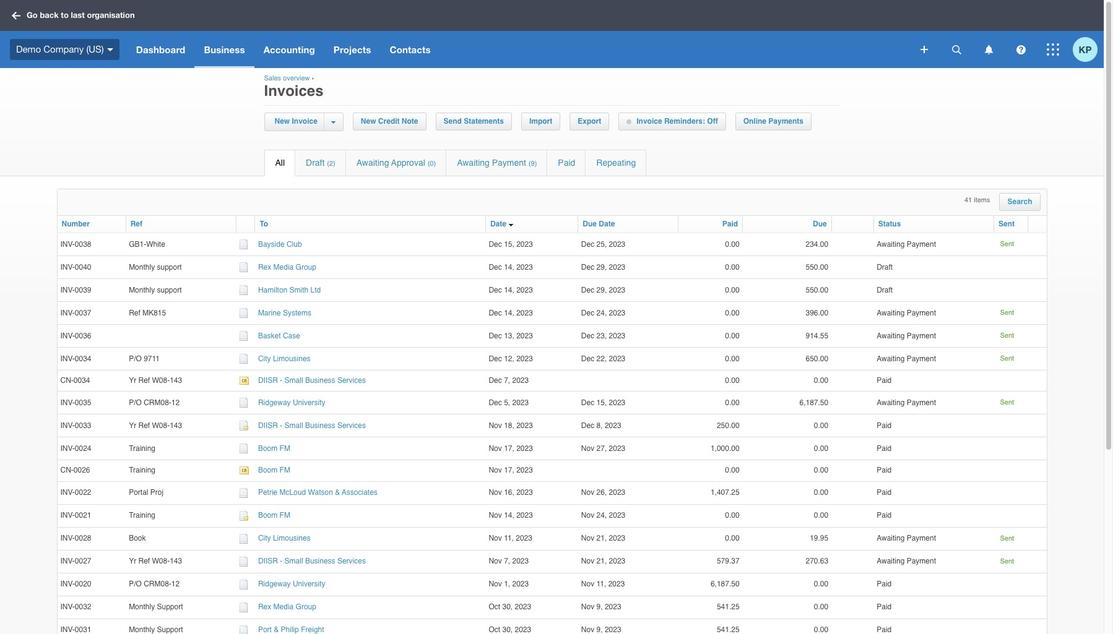 Task type: vqa. For each thing, say whether or not it's contained in the screenshot.
first Nov 17, 2023 from the bottom
yes



Task type: describe. For each thing, give the bounding box(es) containing it.
diisr for 0034
[[258, 377, 278, 385]]

0 horizontal spatial nov 11, 2023
[[489, 534, 532, 543]]

650.00
[[806, 355, 829, 363]]

fm for inv-0024
[[280, 444, 290, 453]]

nov 21, 2023 for nov 11, 2023
[[581, 534, 630, 543]]

boom fm for 0026
[[258, 466, 290, 475]]

0036
[[75, 332, 91, 340]]

reminders:
[[664, 117, 705, 126]]

rex media group link for monthly support
[[258, 263, 316, 272]]

awaiting for 234.00
[[877, 240, 905, 249]]

bayside
[[258, 240, 285, 249]]

550.00 for rex media group
[[806, 263, 829, 272]]

city limousines link for p/o 9711
[[258, 355, 311, 363]]

contacts button
[[380, 31, 440, 68]]

1,407.25
[[711, 488, 740, 497]]

550.00 for hamilton smith ltd
[[806, 286, 829, 294]]

last
[[71, 10, 85, 20]]

overview
[[283, 74, 310, 82]]

support for 0031
[[157, 626, 183, 635]]

new for new invoice
[[275, 117, 290, 126]]

import
[[529, 117, 552, 126]]

credit
[[378, 117, 400, 126]]

paid for 0032
[[877, 603, 892, 612]]

143 for cn-0034
[[170, 377, 182, 385]]

proj
[[150, 488, 164, 497]]

cn-0034
[[60, 377, 90, 385]]

small for nov 7, 2023
[[285, 557, 303, 566]]

23,
[[597, 332, 607, 340]]

fm for cn-0026
[[280, 466, 290, 475]]

city for p/o 9711
[[258, 355, 271, 363]]

business for 0027
[[305, 557, 335, 566]]

due for due link at the top of page
[[813, 220, 827, 228]]

invoice reminders:                                  off link
[[619, 113, 725, 130]]

0038
[[75, 240, 91, 249]]

monthly support for inv-0032
[[129, 603, 183, 612]]

inv-0033
[[60, 421, 91, 430]]

boom fm link for cn-0026
[[258, 466, 290, 475]]

repeating
[[596, 158, 636, 168]]

p/o crm08-12 for inv-0020
[[129, 580, 180, 589]]

nov 9, 2023 for port & philip freight
[[581, 626, 625, 635]]

(0)
[[428, 160, 436, 168]]

9711
[[144, 355, 160, 363]]

(us)
[[86, 44, 104, 54]]

due date link
[[583, 220, 615, 229]]

sent link
[[999, 220, 1015, 229]]

914.55
[[806, 332, 829, 340]]

monthly support for inv-0040
[[129, 263, 182, 272]]

paid for 0020
[[877, 580, 892, 589]]

yr for 0033
[[129, 421, 136, 430]]

oct for port & philip freight
[[489, 626, 500, 635]]

ltd
[[311, 286, 321, 294]]

ref left mk815 in the left of the page
[[129, 309, 140, 317]]

12 for inv-0035
[[171, 399, 180, 407]]

29, for hamilton smith ltd
[[597, 286, 607, 294]]

awaiting payment for 234.00
[[877, 240, 936, 249]]

portal proj
[[129, 488, 164, 497]]

support for 0039
[[157, 286, 182, 294]]

0 vertical spatial 15,
[[504, 240, 514, 249]]

projects button
[[324, 31, 380, 68]]

fm for inv-0021
[[280, 511, 290, 520]]

go back to last organisation
[[27, 10, 135, 20]]

17, for 1,000.00
[[504, 444, 514, 453]]

0027
[[75, 557, 91, 566]]

marine
[[258, 309, 281, 317]]

diisr - small business services for dec 7, 2023
[[258, 377, 366, 385]]

ridgeway university for dec 5, 2023
[[258, 399, 325, 407]]

send statements
[[444, 117, 504, 126]]

inv- for 0037
[[60, 309, 75, 317]]

business inside dropdown button
[[204, 44, 245, 55]]

crm08- for 0035
[[144, 399, 171, 407]]

banner containing kp
[[0, 0, 1104, 68]]

contacts
[[390, 44, 431, 55]]

new credit note link
[[353, 113, 426, 130]]

13,
[[504, 332, 514, 340]]

9, for rex media group
[[597, 603, 603, 612]]

awaiting payment for 650.00
[[877, 355, 936, 363]]

club
[[287, 240, 302, 249]]

awaiting payment for 914.55
[[877, 332, 936, 340]]

22,
[[597, 355, 607, 363]]

payment for 914.55
[[907, 332, 936, 340]]

limousines for p/o 9711
[[273, 355, 311, 363]]

dec 7, 2023
[[489, 377, 529, 385]]

paid for 0022
[[877, 488, 892, 497]]

yr ref w08-143 for cn-0034
[[129, 377, 182, 385]]

kp button
[[1073, 31, 1104, 68]]

kp
[[1079, 44, 1092, 55]]

training for inv-0021
[[129, 511, 155, 520]]

city for book
[[258, 534, 271, 543]]

awaiting for 6,187.50
[[877, 399, 905, 407]]

27,
[[597, 444, 607, 453]]

hamilton smith ltd link
[[258, 286, 321, 294]]

0028
[[75, 534, 91, 543]]

draft (2)
[[306, 158, 335, 168]]

(2)
[[327, 160, 335, 168]]

sales
[[264, 74, 281, 82]]

dec 14, 2023 for ltd
[[489, 286, 533, 294]]

14, for hamilton smith ltd
[[504, 286, 514, 294]]

items
[[974, 196, 990, 204]]

dec 12, 2023
[[489, 355, 533, 363]]

diisr - small business services link for nov 7, 2023
[[258, 557, 366, 566]]

philip
[[281, 626, 299, 635]]

ridgeway for 0020
[[258, 580, 291, 589]]

support for 0032
[[157, 603, 183, 612]]

paid for 0021
[[877, 511, 892, 520]]

1 horizontal spatial nov 11, 2023
[[581, 580, 629, 589]]

inv-0039
[[60, 286, 91, 294]]

new credit note
[[361, 117, 418, 126]]

8,
[[597, 421, 603, 430]]

0 horizontal spatial &
[[274, 626, 279, 635]]

systems
[[283, 309, 311, 317]]

inv-0027
[[60, 557, 91, 566]]

due link
[[813, 220, 827, 229]]

ref for 0027
[[138, 557, 150, 566]]

nov 27, 2023
[[581, 444, 630, 453]]

sent for 19.95
[[1000, 535, 1014, 543]]

freight
[[301, 626, 324, 635]]

0 horizontal spatial dec 15, 2023
[[489, 240, 533, 249]]

sent for 396.00
[[1000, 309, 1014, 317]]

1 vertical spatial dec 15, 2023
[[581, 399, 630, 407]]

1 horizontal spatial svg image
[[1016, 45, 1026, 54]]

1 horizontal spatial 11,
[[597, 580, 606, 589]]

city limousines for book
[[258, 534, 311, 543]]

boom for 0024
[[258, 444, 278, 453]]

search
[[1008, 198, 1032, 206]]

143 for inv-0033
[[170, 421, 182, 430]]

mcloud
[[280, 488, 306, 497]]

white
[[146, 240, 165, 249]]

limousines for book
[[273, 534, 311, 543]]

0022
[[75, 488, 91, 497]]

nov 24, 2023
[[581, 511, 630, 520]]

p/o 9711
[[129, 355, 160, 363]]

go back to last organisation link
[[7, 4, 142, 26]]

draft for group
[[877, 263, 893, 272]]

services for dec 7, 2023
[[337, 377, 366, 385]]

1 invoice from the left
[[292, 117, 318, 126]]

0032
[[75, 603, 91, 612]]

rex media group link for monthly support
[[258, 603, 316, 612]]

0040
[[75, 263, 91, 272]]

awaiting for 19.95
[[877, 534, 905, 543]]

2 invoice from the left
[[637, 117, 662, 126]]

234.00
[[806, 240, 829, 249]]

inv- for 0038
[[60, 240, 75, 249]]

mk815
[[142, 309, 166, 317]]

port & philip freight
[[258, 626, 324, 635]]

all
[[275, 158, 285, 168]]

14, for marine systems
[[504, 309, 514, 317]]

dashboard
[[136, 44, 185, 55]]

inv- for 0031
[[60, 626, 75, 635]]

boom fm link for inv-0024
[[258, 444, 290, 453]]

basket
[[258, 332, 281, 340]]

16,
[[504, 488, 514, 497]]

small for nov 18, 2023
[[285, 421, 303, 430]]

svg image inside the go back to last organisation link
[[12, 11, 20, 20]]

send statements link
[[436, 113, 511, 130]]

monthly support for inv-0031
[[129, 626, 183, 635]]

basket case link
[[258, 332, 300, 340]]

media for support
[[273, 603, 294, 612]]

port
[[258, 626, 272, 635]]

9, for port & philip freight
[[597, 626, 603, 635]]

search link
[[1000, 194, 1040, 211]]

dashboard link
[[127, 31, 195, 68]]

nov 9, 2023 for rex media group
[[581, 603, 625, 612]]

nov 21, 2023 for nov 7, 2023
[[581, 557, 630, 566]]

0 horizontal spatial 11,
[[504, 534, 514, 543]]

basket case
[[258, 332, 300, 340]]

awaiting for 396.00
[[877, 309, 905, 317]]

0 horizontal spatial paid link
[[548, 150, 585, 176]]

0 vertical spatial draft
[[306, 158, 325, 168]]

services for nov 7, 2023
[[337, 557, 366, 566]]

petrie mcloud watson & associates
[[258, 488, 378, 497]]

business button
[[195, 31, 254, 68]]

payment for 270.63
[[907, 557, 936, 566]]

yr ref w08-143 for inv-0033
[[129, 421, 182, 430]]



Task type: locate. For each thing, give the bounding box(es) containing it.
yr down book
[[129, 557, 136, 566]]

12 inv- from the top
[[60, 534, 75, 543]]

29, for rex media group
[[597, 263, 607, 272]]

due
[[583, 220, 597, 228], [813, 220, 827, 228]]

25,
[[597, 240, 607, 249]]

gb1-
[[129, 240, 146, 249]]

group up freight
[[296, 603, 316, 612]]

limousines down mcloud
[[273, 534, 311, 543]]

1 vertical spatial 550.00
[[806, 286, 829, 294]]

0 vertical spatial boom fm
[[258, 444, 290, 453]]

inv- down inv-0040
[[60, 286, 75, 294]]

p/o left 9711
[[129, 355, 142, 363]]

0 vertical spatial 6,187.50
[[800, 399, 829, 407]]

2 vertical spatial diisr - small business services
[[258, 557, 366, 566]]

1 horizontal spatial new
[[361, 117, 376, 126]]

1 vertical spatial city limousines link
[[258, 534, 311, 543]]

›
[[312, 74, 314, 82]]

oct 30, 2023
[[489, 603, 531, 612], [489, 626, 531, 635]]

crm08-
[[144, 399, 171, 407], [144, 580, 171, 589]]

ridgeway university for nov 1, 2023
[[258, 580, 325, 589]]

1 vertical spatial city
[[258, 534, 271, 543]]

city limousines down mcloud
[[258, 534, 311, 543]]

training for inv-0024
[[129, 444, 155, 453]]

0035
[[75, 399, 91, 407]]

1 p/o from the top
[[129, 355, 142, 363]]

2 boom fm from the top
[[258, 466, 290, 475]]

yr down p/o 9711
[[129, 377, 136, 385]]

1 training from the top
[[129, 444, 155, 453]]

0 vertical spatial -
[[280, 377, 282, 385]]

15, up dec 8, 2023
[[597, 399, 607, 407]]

svg image
[[1047, 43, 1059, 56], [985, 45, 993, 54], [1016, 45, 1026, 54]]

2 24, from the top
[[597, 511, 607, 520]]

inv- up inv-0039 at the left top of the page
[[60, 263, 75, 272]]

1 rex media group from the top
[[258, 263, 316, 272]]

2 29, from the top
[[597, 286, 607, 294]]

6 awaiting payment from the top
[[877, 534, 936, 543]]

dec 24, 2023
[[581, 309, 630, 317]]

oct 30, 2023 for port & philip freight
[[489, 626, 531, 635]]

1 vertical spatial university
[[293, 580, 325, 589]]

15 inv- from the top
[[60, 603, 75, 612]]

1 horizontal spatial &
[[335, 488, 340, 497]]

1 monthly from the top
[[129, 263, 155, 272]]

sent
[[999, 220, 1015, 228], [1000, 240, 1014, 248], [1000, 309, 1014, 317], [1000, 332, 1014, 340], [1000, 355, 1014, 363], [1000, 399, 1014, 407], [1000, 535, 1014, 543], [1000, 558, 1014, 566]]

diisr - small business services link for dec 7, 2023
[[258, 377, 366, 385]]

inv- for 0020
[[60, 580, 75, 589]]

3 yr from the top
[[129, 557, 136, 566]]

12
[[171, 399, 180, 407], [171, 580, 180, 589]]

associates
[[342, 488, 378, 497]]

boom fm link
[[258, 444, 290, 453], [258, 466, 290, 475], [258, 511, 290, 520]]

1 vertical spatial group
[[296, 603, 316, 612]]

1 vertical spatial oct
[[489, 626, 500, 635]]

541.25 for port & philip freight
[[717, 626, 740, 635]]

2 rex media group from the top
[[258, 603, 316, 612]]

inv- up inv-0034
[[60, 332, 75, 340]]

1 yr ref w08-143 from the top
[[129, 377, 182, 385]]

ref link
[[130, 220, 142, 229]]

invoice left reminders:
[[637, 117, 662, 126]]

2 cn- from the top
[[60, 466, 74, 475]]

awaiting payment (9)
[[457, 158, 537, 168]]

1 550.00 from the top
[[806, 263, 829, 272]]

2 city from the top
[[258, 534, 271, 543]]

monthly down gb1-
[[129, 263, 155, 272]]

7, up the 5,
[[504, 377, 510, 385]]

& right port at the bottom
[[274, 626, 279, 635]]

limousines down case
[[273, 355, 311, 363]]

0 vertical spatial boom
[[258, 444, 278, 453]]

ref up gb1-
[[130, 220, 142, 228]]

rex media group up "hamilton smith ltd" link
[[258, 263, 316, 272]]

1 vertical spatial draft
[[877, 263, 893, 272]]

dec 15, 2023 down the date "link"
[[489, 240, 533, 249]]

1 boom from the top
[[258, 444, 278, 453]]

1 vertical spatial support
[[157, 626, 183, 635]]

0 vertical spatial group
[[296, 263, 316, 272]]

p/o down book
[[129, 580, 142, 589]]

2 p/o from the top
[[129, 399, 142, 407]]

rex media group up the philip
[[258, 603, 316, 612]]

inv- down 'cn-0034'
[[60, 399, 75, 407]]

awaiting for 270.63
[[877, 557, 905, 566]]

6,187.50 down 650.00
[[800, 399, 829, 407]]

15,
[[504, 240, 514, 249], [597, 399, 607, 407]]

inv- for 0033
[[60, 421, 75, 430]]

2 horizontal spatial svg image
[[1047, 43, 1059, 56]]

media down 'bayside club' link
[[273, 263, 294, 272]]

due for due date
[[583, 220, 597, 228]]

diisr - small business services
[[258, 377, 366, 385], [258, 421, 366, 430], [258, 557, 366, 566]]

support up mk815 in the left of the page
[[157, 286, 182, 294]]

2 vertical spatial dec 14, 2023
[[489, 309, 533, 317]]

1 vertical spatial 29,
[[597, 286, 607, 294]]

1 vertical spatial nov 17, 2023
[[489, 466, 533, 475]]

1 vertical spatial oct 30, 2023
[[489, 626, 531, 635]]

w08- for inv-0033
[[152, 421, 170, 430]]

1 awaiting payment from the top
[[877, 240, 936, 249]]

29,
[[597, 263, 607, 272], [597, 286, 607, 294]]

1 services from the top
[[337, 377, 366, 385]]

0034 up 0035 on the bottom of page
[[74, 377, 90, 385]]

city down basket
[[258, 355, 271, 363]]

book
[[129, 534, 146, 543]]

1 vertical spatial nov 11, 2023
[[581, 580, 629, 589]]

nov
[[489, 421, 502, 430], [489, 444, 502, 453], [581, 444, 594, 453], [489, 466, 502, 475], [489, 488, 502, 497], [581, 488, 594, 497], [489, 511, 502, 520], [581, 511, 594, 520], [489, 534, 502, 543], [581, 534, 594, 543], [489, 557, 502, 566], [581, 557, 594, 566], [489, 580, 502, 589], [581, 580, 594, 589], [581, 603, 594, 612], [581, 626, 594, 635]]

21, for nov 7, 2023
[[597, 557, 607, 566]]

inv- up inv-0020 on the left bottom
[[60, 557, 75, 566]]

accounting
[[264, 44, 315, 55]]

1 dec 29, 2023 from the top
[[581, 263, 630, 272]]

inv- up 'cn-0034'
[[60, 355, 75, 363]]

support down white
[[157, 263, 182, 272]]

rex media group for monthly support
[[258, 603, 316, 612]]

business
[[204, 44, 245, 55], [305, 377, 335, 385], [305, 421, 335, 430], [305, 557, 335, 566]]

29, down 25,
[[597, 263, 607, 272]]

new for new credit note
[[361, 117, 376, 126]]

diisr - small business services link
[[258, 377, 366, 385], [258, 421, 366, 430], [258, 557, 366, 566]]

cn- up inv-0035
[[60, 377, 74, 385]]

1 vertical spatial ridgeway university
[[258, 580, 325, 589]]

0 vertical spatial diisr - small business services link
[[258, 377, 366, 385]]

2 inv- from the top
[[60, 263, 75, 272]]

inv- for 0040
[[60, 263, 75, 272]]

2 diisr - small business services link from the top
[[258, 421, 366, 430]]

17, down 18,
[[504, 444, 514, 453]]

ridgeway for 0035
[[258, 399, 291, 407]]

0 horizontal spatial invoice
[[292, 117, 318, 126]]

1 new from the left
[[275, 117, 290, 126]]

monthly right 0031
[[129, 626, 155, 635]]

note
[[402, 117, 418, 126]]

2 vertical spatial diisr
[[258, 557, 278, 566]]

0 vertical spatial 143
[[170, 377, 182, 385]]

2 7, from the top
[[504, 557, 510, 566]]

2 rex from the top
[[258, 603, 271, 612]]

0024
[[75, 444, 91, 453]]

2 30, from the top
[[502, 626, 513, 635]]

monthly support up mk815 in the left of the page
[[129, 286, 182, 294]]

0 vertical spatial limousines
[[273, 355, 311, 363]]

12,
[[504, 355, 514, 363]]

1 ridgeway from the top
[[258, 399, 291, 407]]

diisr - small business services for nov 18, 2023
[[258, 421, 366, 430]]

p/o crm08-12 down book
[[129, 580, 180, 589]]

1 support from the top
[[157, 263, 182, 272]]

0.00
[[725, 240, 740, 249], [725, 263, 740, 272], [725, 286, 740, 294], [725, 309, 740, 317], [725, 332, 740, 340], [725, 355, 740, 363], [725, 377, 740, 385], [814, 377, 829, 385], [725, 399, 740, 407], [814, 421, 829, 430], [814, 444, 829, 453], [725, 466, 740, 475], [814, 466, 829, 475], [814, 488, 829, 497], [725, 511, 740, 520], [814, 511, 829, 520], [725, 534, 740, 543], [814, 580, 829, 589], [814, 603, 829, 612], [814, 626, 829, 635]]

3 inv- from the top
[[60, 286, 75, 294]]

new down invoices
[[275, 117, 290, 126]]

2 boom from the top
[[258, 466, 278, 475]]

group up 'smith'
[[296, 263, 316, 272]]

dec 15, 2023 up dec 8, 2023
[[581, 399, 630, 407]]

nov 17, 2023 up nov 16, 2023
[[489, 466, 533, 475]]

rex for support
[[258, 263, 271, 272]]

small for dec 7, 2023
[[285, 377, 303, 385]]

1 ridgeway university link from the top
[[258, 399, 325, 407]]

0 vertical spatial 0034
[[75, 355, 91, 363]]

3 monthly from the top
[[129, 603, 155, 612]]

inv- up "inv-0032"
[[60, 580, 75, 589]]

1 nov 21, 2023 from the top
[[581, 534, 630, 543]]

1 city limousines from the top
[[258, 355, 311, 363]]

inv- down "inv-0032"
[[60, 626, 75, 635]]

nov 17, 2023 down nov 18, 2023
[[489, 444, 533, 453]]

1 support from the top
[[157, 603, 183, 612]]

monthly support down white
[[129, 263, 182, 272]]

1 inv- from the top
[[60, 240, 75, 249]]

banner
[[0, 0, 1104, 68]]

1 vertical spatial dec 14, 2023
[[489, 286, 533, 294]]

21,
[[597, 534, 607, 543], [597, 557, 607, 566]]

1 yr from the top
[[129, 377, 136, 385]]

1 horizontal spatial paid link
[[722, 220, 738, 229]]

paid for 0024
[[877, 444, 892, 453]]

1 vertical spatial media
[[273, 603, 294, 612]]

dec 25, 2023
[[581, 240, 630, 249]]

0 vertical spatial cn-
[[60, 377, 74, 385]]

1 limousines from the top
[[273, 355, 311, 363]]

1 vertical spatial support
[[157, 286, 182, 294]]

city limousines for p/o 9711
[[258, 355, 311, 363]]

sent for 6,187.50
[[1000, 399, 1014, 407]]

1 horizontal spatial dec 15, 2023
[[581, 399, 630, 407]]

2 monthly support from the top
[[129, 286, 182, 294]]

0 vertical spatial w08-
[[152, 377, 170, 385]]

0 vertical spatial dec 14, 2023
[[489, 263, 533, 272]]

2 vertical spatial services
[[337, 557, 366, 566]]

1 vertical spatial 6,187.50
[[711, 580, 740, 589]]

1 horizontal spatial invoice
[[637, 117, 662, 126]]

repeating link
[[586, 150, 646, 176]]

rex media group link up the philip
[[258, 603, 316, 612]]

date up dec 25, 2023
[[599, 220, 615, 228]]

1 7, from the top
[[504, 377, 510, 385]]

2 ridgeway from the top
[[258, 580, 291, 589]]

1 vertical spatial boom fm
[[258, 466, 290, 475]]

inv-0037
[[60, 309, 91, 317]]

3 diisr - small business services link from the top
[[258, 557, 366, 566]]

2 nov 17, 2023 from the top
[[489, 466, 533, 475]]

1 vertical spatial 7,
[[504, 557, 510, 566]]

rex media group
[[258, 263, 316, 272], [258, 603, 316, 612]]

yr for 0027
[[129, 557, 136, 566]]

ref for 0033
[[138, 421, 150, 430]]

10 inv- from the top
[[60, 488, 75, 497]]

inv- for 0027
[[60, 557, 75, 566]]

p/o for 0020
[[129, 580, 142, 589]]

ridgeway university
[[258, 399, 325, 407], [258, 580, 325, 589]]

3 awaiting payment from the top
[[877, 332, 936, 340]]

limousines
[[273, 355, 311, 363], [273, 534, 311, 543]]

1 vertical spatial diisr
[[258, 421, 278, 430]]

ref down p/o 9711
[[138, 377, 150, 385]]

1 143 from the top
[[170, 377, 182, 385]]

1 monthly support from the top
[[129, 603, 183, 612]]

0 vertical spatial yr
[[129, 377, 136, 385]]

1 vertical spatial rex media group link
[[258, 603, 316, 612]]

2 vertical spatial small
[[285, 557, 303, 566]]

2 due from the left
[[813, 220, 827, 228]]

29, up dec 24, 2023
[[597, 286, 607, 294]]

monthly right 0032
[[129, 603, 155, 612]]

boom for 0026
[[258, 466, 278, 475]]

2 vertical spatial fm
[[280, 511, 290, 520]]

1 vertical spatial diisr - small business services link
[[258, 421, 366, 430]]

0 vertical spatial 7,
[[504, 377, 510, 385]]

1 nov 9, 2023 from the top
[[581, 603, 625, 612]]

date inside "due date" link
[[599, 220, 615, 228]]

p/o for 0034
[[129, 355, 142, 363]]

new inside 'link'
[[361, 117, 376, 126]]

dec
[[489, 240, 502, 249], [581, 240, 594, 249], [489, 263, 502, 272], [581, 263, 594, 272], [489, 286, 502, 294], [581, 286, 594, 294], [489, 309, 502, 317], [581, 309, 594, 317], [489, 332, 502, 340], [581, 332, 594, 340], [489, 355, 502, 363], [581, 355, 594, 363], [489, 377, 502, 385], [489, 399, 502, 407], [581, 399, 594, 407], [581, 421, 594, 430]]

6,187.50 down 579.37
[[711, 580, 740, 589]]

2 550.00 from the top
[[806, 286, 829, 294]]

2 monthly support from the top
[[129, 626, 183, 635]]

1 city from the top
[[258, 355, 271, 363]]

0 vertical spatial nov 11, 2023
[[489, 534, 532, 543]]

dec 29, 2023 down dec 25, 2023
[[581, 263, 630, 272]]

inv- up inv-0028
[[60, 511, 75, 520]]

paid
[[558, 158, 575, 168], [722, 220, 738, 228], [877, 377, 892, 385], [877, 421, 892, 430], [877, 444, 892, 453], [877, 466, 892, 475], [877, 488, 892, 497], [877, 511, 892, 520], [877, 580, 892, 589], [877, 603, 892, 612], [877, 626, 892, 635]]

0033
[[75, 421, 91, 430]]

inv- up inv-0031
[[60, 603, 75, 612]]

boom fm for 0024
[[258, 444, 290, 453]]

date down awaiting payment (9)
[[490, 220, 506, 228]]

1 vertical spatial ridgeway
[[258, 580, 291, 589]]

nov 18, 2023
[[489, 421, 533, 430]]

1 21, from the top
[[597, 534, 607, 543]]

ref right 0033
[[138, 421, 150, 430]]

2 nov 9, 2023 from the top
[[581, 626, 625, 635]]

training for cn-0026
[[129, 466, 155, 475]]

dec 14, 2023
[[489, 263, 533, 272], [489, 286, 533, 294], [489, 309, 533, 317]]

4 inv- from the top
[[60, 309, 75, 317]]

dec 13, 2023
[[489, 332, 533, 340]]

1 ridgeway university from the top
[[258, 399, 325, 407]]

250.00
[[717, 421, 740, 430]]

0 horizontal spatial 6,187.50
[[711, 580, 740, 589]]

1 diisr - small business services link from the top
[[258, 377, 366, 385]]

portal
[[129, 488, 148, 497]]

1 horizontal spatial 15,
[[597, 399, 607, 407]]

2 date from the left
[[599, 220, 615, 228]]

1 vertical spatial crm08-
[[144, 580, 171, 589]]

boom for 0021
[[258, 511, 278, 520]]

rex up port at the bottom
[[258, 603, 271, 612]]

3 services from the top
[[337, 557, 366, 566]]

15, down the date "link"
[[504, 240, 514, 249]]

0 vertical spatial rex media group link
[[258, 263, 316, 272]]

14 inv- from the top
[[60, 580, 75, 589]]

0 vertical spatial &
[[335, 488, 340, 497]]

to
[[260, 220, 268, 228]]

0 vertical spatial support
[[157, 603, 183, 612]]

2 yr ref w08-143 from the top
[[129, 421, 182, 430]]

nov 21, 2023
[[581, 534, 630, 543], [581, 557, 630, 566]]

diisr - small business services link for nov 18, 2023
[[258, 421, 366, 430]]

projects
[[334, 44, 371, 55]]

dec 23, 2023
[[581, 332, 630, 340]]

city limousines down basket case link
[[258, 355, 311, 363]]

diisr for 0027
[[258, 557, 278, 566]]

bayside club link
[[258, 240, 302, 249]]

1 vertical spatial boom
[[258, 466, 278, 475]]

13 inv- from the top
[[60, 557, 75, 566]]

business for 0034
[[305, 377, 335, 385]]

nov 14, 2023
[[489, 511, 533, 520]]

online payments link
[[736, 113, 811, 130]]

541.25 for rex media group
[[717, 603, 740, 612]]

inv- down cn-0026
[[60, 488, 75, 497]]

inv- for 0036
[[60, 332, 75, 340]]

hamilton
[[258, 286, 287, 294]]

1 vertical spatial dec 29, 2023
[[581, 286, 630, 294]]

status
[[878, 220, 901, 228]]

0 horizontal spatial 15,
[[504, 240, 514, 249]]

due up 25,
[[583, 220, 597, 228]]

0 vertical spatial media
[[273, 263, 294, 272]]

550.00 down the 234.00
[[806, 263, 829, 272]]

2 ridgeway university link from the top
[[258, 580, 325, 589]]

2 city limousines link from the top
[[258, 534, 311, 543]]

2 support from the top
[[157, 626, 183, 635]]

24, up the 23,
[[597, 309, 607, 317]]

0039
[[75, 286, 91, 294]]

yr right 0033
[[129, 421, 136, 430]]

paid for 0031
[[877, 626, 892, 635]]

1 vertical spatial fm
[[280, 466, 290, 475]]

ref for 0034
[[138, 377, 150, 385]]

port & philip freight link
[[258, 626, 324, 635]]

2 vertical spatial yr ref w08-143
[[129, 557, 182, 566]]

invoice down invoices
[[292, 117, 318, 126]]

import link
[[522, 113, 560, 130]]

2 17, from the top
[[504, 466, 514, 475]]

inv-
[[60, 240, 75, 249], [60, 263, 75, 272], [60, 286, 75, 294], [60, 309, 75, 317], [60, 332, 75, 340], [60, 355, 75, 363], [60, 399, 75, 407], [60, 421, 75, 430], [60, 444, 75, 453], [60, 488, 75, 497], [60, 511, 75, 520], [60, 534, 75, 543], [60, 557, 75, 566], [60, 580, 75, 589], [60, 603, 75, 612], [60, 626, 75, 635]]

rex down bayside
[[258, 263, 271, 272]]

cn- down inv-0024
[[60, 466, 74, 475]]

off
[[707, 117, 718, 126]]

ridgeway university link for dec 5, 2023
[[258, 399, 325, 407]]

1 vertical spatial diisr - small business services
[[258, 421, 366, 430]]

inv-0036
[[60, 332, 91, 340]]

paid for 0033
[[877, 421, 892, 430]]

1 horizontal spatial due
[[813, 220, 827, 228]]

university for dec
[[293, 399, 325, 407]]

1 group from the top
[[296, 263, 316, 272]]

1 vertical spatial training
[[129, 466, 155, 475]]

inv- for 0021
[[60, 511, 75, 520]]

0 vertical spatial ridgeway
[[258, 399, 291, 407]]

0 vertical spatial crm08-
[[144, 399, 171, 407]]

payment for 6,187.50
[[907, 399, 936, 407]]

2 vertical spatial -
[[280, 557, 282, 566]]

-
[[280, 377, 282, 385], [280, 421, 282, 430], [280, 557, 282, 566]]

p/o crm08-12 down 9711
[[129, 399, 180, 407]]

w08- for cn-0034
[[152, 377, 170, 385]]

sent for 650.00
[[1000, 355, 1014, 363]]

oct 30, 2023 for rex media group
[[489, 603, 531, 612]]

invoice reminders:                                  off
[[637, 117, 718, 126]]

date link
[[490, 220, 506, 229]]

1 541.25 from the top
[[717, 603, 740, 612]]

inv- down inv-0039 at the left top of the page
[[60, 309, 75, 317]]

3 fm from the top
[[280, 511, 290, 520]]

0 vertical spatial 12
[[171, 399, 180, 407]]

media for support
[[273, 263, 294, 272]]

city limousines link down basket case link
[[258, 355, 311, 363]]

0 vertical spatial city limousines link
[[258, 355, 311, 363]]

0 vertical spatial services
[[337, 377, 366, 385]]

media up the philip
[[273, 603, 294, 612]]

online payments
[[743, 117, 804, 126]]

diisr for 0033
[[258, 421, 278, 430]]

2 support from the top
[[157, 286, 182, 294]]

0 vertical spatial ridgeway university link
[[258, 399, 325, 407]]

5 inv- from the top
[[60, 332, 75, 340]]

2 monthly from the top
[[129, 286, 155, 294]]

p/o down p/o 9711
[[129, 399, 142, 407]]

21, for nov 11, 2023
[[597, 534, 607, 543]]

1 vertical spatial nov 9, 2023
[[581, 626, 625, 635]]

demo
[[16, 44, 41, 54]]

p/o for 0035
[[129, 399, 142, 407]]

1 city limousines link from the top
[[258, 355, 311, 363]]

city limousines link down mcloud
[[258, 534, 311, 543]]

17, up 16,
[[504, 466, 514, 475]]

0 vertical spatial 541.25
[[717, 603, 740, 612]]

9,
[[597, 603, 603, 612], [597, 626, 603, 635]]

1 date from the left
[[490, 220, 506, 228]]

2 vertical spatial training
[[129, 511, 155, 520]]

due date
[[583, 220, 615, 228]]

svg image
[[12, 11, 20, 20], [952, 45, 961, 54], [921, 46, 928, 53], [107, 48, 113, 51]]

5,
[[504, 399, 510, 407]]

rex media group link up "hamilton smith ltd" link
[[258, 263, 316, 272]]

0 vertical spatial oct 30, 2023
[[489, 603, 531, 612]]

dec 29, 2023 up dec 24, 2023
[[581, 286, 630, 294]]

inv- for 0028
[[60, 534, 75, 543]]

due up the 234.00
[[813, 220, 827, 228]]

2 training from the top
[[129, 466, 155, 475]]

3 dec 14, 2023 from the top
[[489, 309, 533, 317]]

0031
[[75, 626, 91, 635]]

1 p/o crm08-12 from the top
[[129, 399, 180, 407]]

7, up the 1, on the left bottom of page
[[504, 557, 510, 566]]

1 vertical spatial city limousines
[[258, 534, 311, 543]]

1 vertical spatial limousines
[[273, 534, 311, 543]]

inv- for 0035
[[60, 399, 75, 407]]

0 horizontal spatial due
[[583, 220, 597, 228]]

1 oct 30, 2023 from the top
[[489, 603, 531, 612]]

0 vertical spatial city limousines
[[258, 355, 311, 363]]

1 29, from the top
[[597, 263, 607, 272]]

1 vertical spatial yr ref w08-143
[[129, 421, 182, 430]]

inv- down inv-0035
[[60, 421, 75, 430]]

7 inv- from the top
[[60, 399, 75, 407]]

12 for inv-0020
[[171, 580, 180, 589]]

1 small from the top
[[285, 377, 303, 385]]

3 training from the top
[[129, 511, 155, 520]]

dec 14, 2023 for group
[[489, 263, 533, 272]]

0 vertical spatial nov 17, 2023
[[489, 444, 533, 453]]

inv- for 0032
[[60, 603, 75, 612]]

0034 down 0036
[[75, 355, 91, 363]]

14, for boom fm
[[504, 511, 514, 520]]

2 143 from the top
[[170, 421, 182, 430]]

2 diisr - small business services from the top
[[258, 421, 366, 430]]

crm08- for 0020
[[144, 580, 171, 589]]

invoices
[[264, 82, 324, 100]]

0 vertical spatial support
[[157, 263, 182, 272]]

city down the petrie
[[258, 534, 271, 543]]

1 vertical spatial 143
[[170, 421, 182, 430]]

bayside club
[[258, 240, 302, 249]]

& right watson
[[335, 488, 340, 497]]

inv- for 0022
[[60, 488, 75, 497]]

rex media group for monthly support
[[258, 263, 316, 272]]

0 horizontal spatial new
[[275, 117, 290, 126]]

crm08- down book
[[144, 580, 171, 589]]

3 diisr from the top
[[258, 557, 278, 566]]

3 boom from the top
[[258, 511, 278, 520]]

nov 7, 2023
[[489, 557, 529, 566]]

city limousines link
[[258, 355, 311, 363], [258, 534, 311, 543]]

3 14, from the top
[[504, 309, 514, 317]]

0 vertical spatial 11,
[[504, 534, 514, 543]]

0 vertical spatial rex media group
[[258, 263, 316, 272]]

monthly up ref mk815
[[129, 286, 155, 294]]

0 vertical spatial ridgeway university
[[258, 399, 325, 407]]

2 p/o crm08-12 from the top
[[129, 580, 180, 589]]

inv- for 0034
[[60, 355, 75, 363]]

2 9, from the top
[[597, 626, 603, 635]]

nov 1, 2023
[[489, 580, 529, 589]]

inv- down number link
[[60, 240, 75, 249]]

41 items
[[965, 196, 990, 204]]

inv- for 0024
[[60, 444, 75, 453]]

- for cn-0034
[[280, 377, 282, 385]]

inv- down inv-0021
[[60, 534, 75, 543]]

export
[[578, 117, 601, 126]]

0 vertical spatial p/o crm08-12
[[129, 399, 180, 407]]

university for nov
[[293, 580, 325, 589]]

business for 0033
[[305, 421, 335, 430]]

dec 29, 2023
[[581, 263, 630, 272], [581, 286, 630, 294]]

550.00
[[806, 263, 829, 272], [806, 286, 829, 294]]

2 yr from the top
[[129, 421, 136, 430]]

nov 26, 2023
[[581, 488, 630, 497]]

1 - from the top
[[280, 377, 282, 385]]

services
[[337, 377, 366, 385], [337, 421, 366, 430], [337, 557, 366, 566]]

0 horizontal spatial svg image
[[985, 45, 993, 54]]

2 vertical spatial p/o
[[129, 580, 142, 589]]

cn- for cn-0034
[[60, 377, 74, 385]]

3 boom fm from the top
[[258, 511, 290, 520]]

1 vertical spatial 15,
[[597, 399, 607, 407]]

new left credit
[[361, 117, 376, 126]]

11 inv- from the top
[[60, 511, 75, 520]]

svg image inside "demo company (us)" popup button
[[107, 48, 113, 51]]

143 for inv-0027
[[170, 557, 182, 566]]

to
[[61, 10, 69, 20]]

ref down book
[[138, 557, 150, 566]]

2 21, from the top
[[597, 557, 607, 566]]

2 group from the top
[[296, 603, 316, 612]]

crm08- down 9711
[[144, 399, 171, 407]]

1 horizontal spatial 6,187.50
[[800, 399, 829, 407]]

550.00 up 396.00
[[806, 286, 829, 294]]

monthly support
[[129, 263, 182, 272], [129, 286, 182, 294]]

to link
[[260, 220, 268, 229]]

company
[[43, 44, 84, 54]]

24, down 26,
[[597, 511, 607, 520]]

0034
[[75, 355, 91, 363], [74, 377, 90, 385]]

0 vertical spatial 9,
[[597, 603, 603, 612]]

1 diisr from the top
[[258, 377, 278, 385]]

inv- up cn-0026
[[60, 444, 75, 453]]

19.95
[[810, 534, 829, 543]]

3 diisr - small business services from the top
[[258, 557, 366, 566]]



